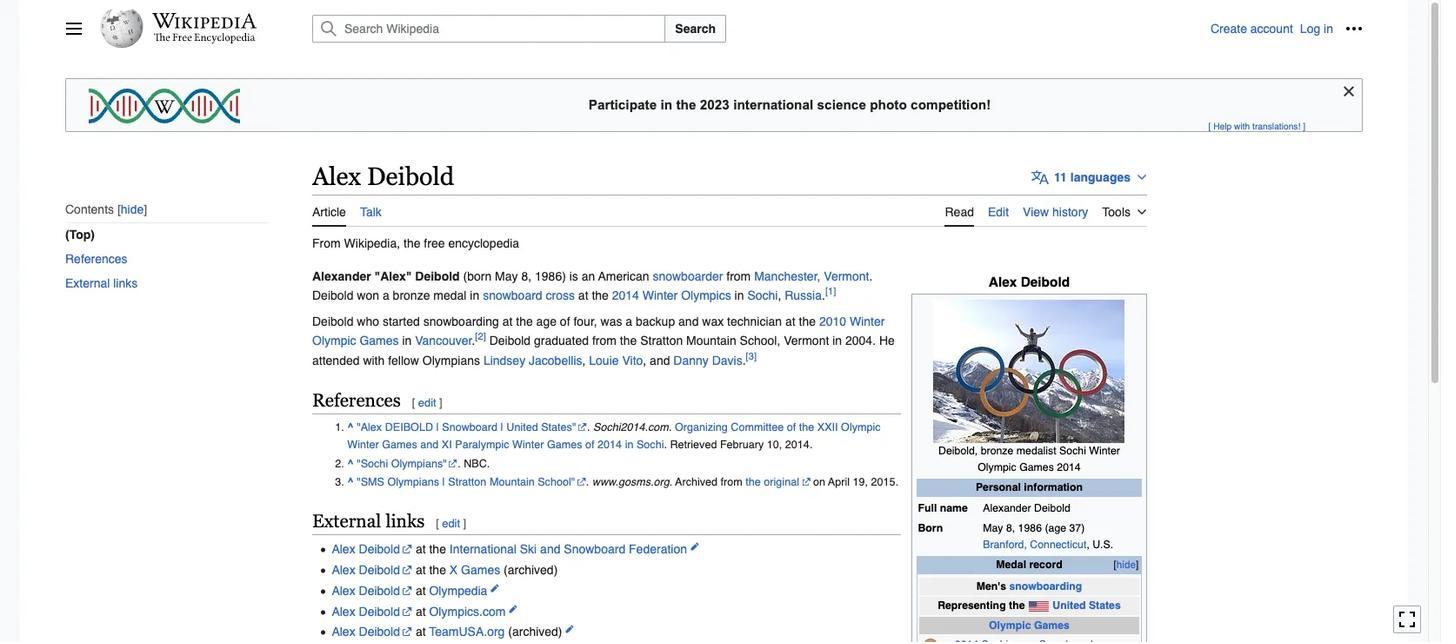 Task type: locate. For each thing, give the bounding box(es) containing it.
the left free
[[404, 236, 421, 250]]

external links down (top)
[[65, 277, 138, 291]]

attended
[[312, 354, 360, 368]]

and right vito
[[650, 354, 670, 368]]

at down the at olympedia
[[416, 605, 426, 619]]

1 horizontal spatial may
[[983, 523, 1003, 535]]

edit
[[418, 397, 436, 410], [442, 518, 460, 531]]

participate
[[589, 97, 657, 112]]

from wikipedia, the free encyclopedia
[[312, 236, 519, 250]]

of down sochi2014.com
[[585, 439, 595, 452]]

] right translations!
[[1303, 121, 1306, 131]]

^ link for "alex
[[347, 421, 354, 434]]

0 vertical spatial alexander
[[312, 270, 371, 284]]

. inside . deibold won a bronze medal in
[[869, 270, 873, 284]]

1 horizontal spatial mountain
[[686, 334, 736, 348]]

and inside organizing committee of the xxii olympic winter games and xi paralympic winter games of 2014 in sochi
[[420, 439, 439, 452]]

manchester, vermont link
[[754, 270, 869, 284]]

vito
[[622, 354, 643, 368]]

hide image
[[1339, 81, 1360, 102]]

a right was
[[626, 315, 632, 329]]

may up "snowboard"
[[495, 270, 518, 284]]

graduated
[[534, 334, 589, 348]]

in up fellow
[[402, 334, 412, 348]]

1 vertical spatial from
[[592, 334, 617, 348]]

0 vertical spatial ^ link
[[347, 421, 354, 434]]

edit this at wikidata image
[[691, 543, 699, 552], [491, 584, 500, 593], [509, 605, 518, 614]]

the down alexander "alex" deibold (born may 8, 1986) is an american snowboarder from manchester, vermont in the top of the page
[[592, 289, 609, 303]]

1 horizontal spatial [
[[436, 518, 439, 531]]

sochi up technician
[[748, 289, 778, 303]]

^ left the '"sochi'
[[347, 457, 354, 470]]

edit link for external links
[[442, 518, 460, 531]]

2014 down american
[[612, 289, 639, 303]]

8, up branford, at the right bottom of the page
[[1006, 523, 1015, 535]]

olympians down olympians"
[[387, 476, 439, 489]]

article
[[312, 205, 346, 219]]

[ edit ] up the deibold
[[412, 397, 442, 410]]

0 horizontal spatial ]
[[439, 397, 442, 410]]

winter up "2004."
[[850, 315, 885, 329]]

of right age
[[560, 315, 570, 329]]

games up the ""sochi olympians""
[[382, 439, 417, 452]]

0 horizontal spatial with
[[363, 354, 385, 368]]

2 vertical spatial from
[[721, 476, 743, 489]]

0 vertical spatial from
[[727, 270, 751, 284]]

^ left "alex
[[347, 421, 354, 434]]

1 horizontal spatial edit
[[442, 518, 460, 531]]

1 vertical spatial snowboard
[[564, 543, 626, 557]]

from right archived
[[721, 476, 743, 489]]

references link
[[65, 247, 269, 272]]

the inside deibold graduated from the stratton mountain school, vermont in 2004. he attended with fellow olympians
[[620, 334, 637, 348]]

1 vertical spatial [
[[412, 397, 415, 410]]

alex deibold for x games
[[332, 564, 400, 578]]

international
[[733, 97, 814, 112]]

olympic right xxii
[[841, 421, 881, 434]]

2 vertical spatial ^ link
[[347, 476, 354, 489]]

medal
[[433, 289, 467, 303]]

4 alex deibold link from the top
[[332, 605, 412, 619]]

0 vertical spatial external
[[65, 277, 110, 291]]

2 horizontal spatial |
[[501, 421, 503, 434]]

0 horizontal spatial united
[[506, 421, 538, 434]]

record
[[1029, 559, 1063, 572]]

1 ^ from the top
[[347, 421, 354, 434]]

snowboarding link
[[1009, 581, 1082, 593]]

language progressive image
[[1032, 169, 1049, 186]]

0 vertical spatial hide
[[121, 203, 144, 217]]

hide up states
[[1117, 559, 1136, 572]]

danny
[[674, 354, 709, 368]]

[ for external links
[[436, 518, 439, 531]]

0 vertical spatial edit this at wikidata image
[[691, 543, 699, 552]]

edit for references
[[418, 397, 436, 410]]

^ for "alex deibold | snowboard | united states"
[[347, 421, 354, 434]]

backup
[[636, 315, 675, 329]]

1 horizontal spatial united
[[1053, 600, 1086, 613]]

edit link up the deibold
[[418, 397, 436, 410]]

1 horizontal spatial external
[[312, 512, 381, 532]]

1 vertical spatial ^ link
[[347, 457, 354, 470]]

games inside deibold, bronze medalist sochi winter olympic games 2014
[[1020, 462, 1054, 474]]

2014 up information
[[1057, 462, 1081, 474]]

sochi2014.com
[[593, 421, 669, 434]]

^
[[347, 421, 354, 434], [347, 457, 354, 470], [347, 476, 354, 489]]

translations!
[[1253, 121, 1301, 131]]

0 vertical spatial [ edit ]
[[412, 397, 442, 410]]

olympedia link
[[429, 584, 487, 598]]

may 8, 1986 (age 37) branford, connecticut , u.s.
[[983, 523, 1114, 551]]

alex
[[312, 163, 361, 191], [989, 275, 1017, 291], [332, 543, 355, 557], [332, 564, 355, 578], [332, 584, 355, 598], [332, 605, 355, 619], [332, 626, 355, 640]]

in right the log
[[1324, 22, 1333, 36]]

1 vertical spatial united
[[1053, 600, 1086, 613]]

0 vertical spatial bronze
[[393, 289, 430, 303]]

log in link
[[1300, 22, 1333, 36]]

alex for teamusa.org
[[332, 626, 355, 640]]

games inside 2010 winter olympic games
[[360, 334, 399, 348]]

(archived) down ski in the bottom of the page
[[504, 564, 558, 578]]

and left xi
[[420, 439, 439, 452]]

0 horizontal spatial edit
[[418, 397, 436, 410]]

2 horizontal spatial [
[[1209, 121, 1211, 131]]

10,
[[767, 439, 782, 452]]

1 horizontal spatial snowboarding
[[1009, 581, 1082, 593]]

menu image
[[65, 20, 83, 37]]

with left fellow
[[363, 354, 385, 368]]

the up olympic games
[[1009, 600, 1028, 613]]

^ for "sms olympians | stratton mountain school"
[[347, 476, 354, 489]]

0 vertical spatial edit link
[[418, 397, 436, 410]]

original
[[764, 476, 799, 489]]

1 horizontal spatial external links
[[312, 512, 425, 532]]

[ for references
[[412, 397, 415, 410]]

1 vertical spatial hide
[[1117, 559, 1136, 572]]

3 ^ from the top
[[347, 476, 354, 489]]

alex for olympics.com
[[332, 605, 355, 619]]

at down at olympics.com on the left
[[416, 626, 426, 640]]

1 vertical spatial may
[[983, 523, 1003, 535]]

united down "snowboarding" link at the right bottom of the page
[[1053, 600, 1086, 613]]

2 horizontal spatial ]
[[1303, 121, 1306, 131]]

olympic inside 2010 winter olympic games
[[312, 334, 356, 348]]

0 horizontal spatial external links
[[65, 277, 138, 291]]

2004.
[[845, 334, 876, 348]]

1 horizontal spatial bronze
[[981, 446, 1014, 458]]

[ up the deibold
[[412, 397, 415, 410]]

0 vertical spatial references
[[65, 253, 128, 267]]

teamusa.org
[[429, 626, 505, 640]]

1 vertical spatial 8,
[[1006, 523, 1015, 535]]

external down (top)
[[65, 277, 110, 291]]

1 horizontal spatial hide
[[1117, 559, 1136, 572]]

1 alex deibold link from the top
[[332, 543, 412, 557]]

[
[[1209, 121, 1211, 131], [412, 397, 415, 410], [436, 518, 439, 531]]

1 horizontal spatial 8,
[[1006, 523, 1015, 535]]

davis
[[712, 354, 743, 368]]

1 horizontal spatial stratton
[[640, 334, 683, 348]]

[2]
[[475, 331, 486, 343]]

edit this at wikidata image for at olympedia
[[491, 584, 500, 593]]

may up branford, at the right bottom of the page
[[983, 523, 1003, 535]]

states
[[1089, 600, 1121, 613]]

Search search field
[[291, 15, 1211, 43]]

in down sochi2014.com
[[625, 439, 634, 452]]

0 horizontal spatial edit this at wikidata image
[[491, 584, 500, 593]]

olympic games link
[[989, 620, 1070, 632]]

0 horizontal spatial external
[[65, 277, 110, 291]]

0 horizontal spatial references
[[65, 253, 128, 267]]

representing
[[938, 600, 1009, 613]]

the inside organizing committee of the xxii olympic winter games and xi paralympic winter games of 2014 in sochi
[[799, 421, 814, 434]]

2 alex deibold link from the top
[[332, 564, 412, 578]]

"sms olympians | stratton mountain school" link
[[357, 476, 586, 489]]

alex deibold for teamusa.org
[[332, 626, 400, 640]]

at the international ski and snowboard federation
[[412, 543, 687, 557]]

vancouver link
[[415, 334, 472, 348]]

references
[[65, 253, 128, 267], [312, 391, 401, 411]]

bronze down "alex"
[[393, 289, 430, 303]]

lindsey jacobellis link
[[484, 354, 582, 368]]

| down olympians"
[[442, 476, 445, 489]]

the up lindsey jacobellis , louie vito , and danny davis . [3]
[[620, 334, 637, 348]]

1 horizontal spatial sochi
[[748, 289, 778, 303]]

3 ^ link from the top
[[347, 476, 354, 489]]

with right the help
[[1234, 121, 1250, 131]]

[2] link
[[475, 331, 486, 343]]

] up international
[[463, 518, 466, 531]]

hide
[[121, 203, 144, 217], [1117, 559, 1136, 572]]

at olympics.com
[[412, 605, 506, 619]]

1 horizontal spatial edit link
[[442, 518, 460, 531]]

may inside may 8, 1986 (age 37) branford, connecticut , u.s.
[[983, 523, 1003, 535]]

2014 right 10,
[[785, 439, 810, 452]]

^ link for "sms
[[347, 476, 354, 489]]

xi
[[442, 439, 452, 452]]

1 vertical spatial a
[[626, 315, 632, 329]]

alexander deibold
[[983, 502, 1071, 515]]

winter inside 2010 winter olympic games
[[850, 315, 885, 329]]

0 vertical spatial mountain
[[686, 334, 736, 348]]

1 vertical spatial ]
[[439, 397, 442, 410]]

edit this at wikidata image down at the x games (archived)
[[491, 584, 500, 593]]

1 vertical spatial with
[[363, 354, 385, 368]]

0 vertical spatial a
[[383, 289, 389, 303]]

0 vertical spatial links
[[113, 277, 138, 291]]

snowboard up paralympic
[[442, 421, 498, 434]]

.
[[869, 270, 873, 284], [822, 289, 825, 303], [472, 334, 475, 348], [743, 354, 746, 368], [587, 421, 590, 434], [669, 421, 672, 434], [664, 439, 667, 452], [810, 439, 813, 452], [458, 457, 461, 470], [586, 476, 589, 489], [670, 476, 673, 489]]

. inside in vancouver . [2]
[[472, 334, 475, 348]]

vermont down 2010
[[784, 334, 829, 348]]

1 horizontal spatial snowboard
[[564, 543, 626, 557]]

olympic down 'representing' at the right bottom of page
[[989, 620, 1031, 632]]

[ left the help
[[1209, 121, 1211, 131]]

1 vertical spatial edit link
[[442, 518, 460, 531]]

2014 winter olympics link
[[612, 289, 731, 303]]

3 alex deibold link from the top
[[332, 584, 412, 598]]

united left states" at the bottom left of page
[[506, 421, 538, 434]]

the left 2023
[[676, 97, 696, 112]]

0 horizontal spatial bronze
[[393, 289, 430, 303]]

the left age
[[516, 315, 533, 329]]

sochi inside organizing committee of the xxii olympic winter games and xi paralympic winter games of 2014 in sochi
[[637, 439, 664, 452]]

deibold
[[385, 421, 433, 434]]

april
[[828, 476, 850, 489]]

www.gosms.org
[[592, 476, 670, 489]]

0 horizontal spatial may
[[495, 270, 518, 284]]

^ link left "sms
[[347, 476, 354, 489]]

, left louie
[[582, 354, 586, 368]]

and right ski in the bottom of the page
[[540, 543, 561, 557]]

external links inside the alex deibold element
[[312, 512, 425, 532]]

links down "sochi olympians" link
[[386, 512, 425, 532]]

games down who
[[360, 334, 399, 348]]

snowboarding up the [2] link
[[423, 315, 499, 329]]

0 horizontal spatial sochi
[[637, 439, 664, 452]]

2010 winter olympic games
[[312, 315, 885, 348]]

8, inside may 8, 1986 (age 37) branford, connecticut , u.s.
[[1006, 523, 1015, 535]]

] for external links
[[463, 518, 466, 531]]

0 horizontal spatial snowboard
[[442, 421, 498, 434]]

the left xxii
[[799, 421, 814, 434]]

united
[[506, 421, 538, 434], [1053, 600, 1086, 613]]

edit up international
[[442, 518, 460, 531]]

0 vertical spatial [
[[1209, 121, 1211, 131]]

0 horizontal spatial of
[[560, 315, 570, 329]]

a inside . deibold won a bronze medal in
[[383, 289, 389, 303]]

organizing
[[675, 421, 728, 434]]

0 horizontal spatial mountain
[[490, 476, 535, 489]]

references up "alex
[[312, 391, 401, 411]]

olympians down vancouver
[[423, 354, 480, 368]]

1 ^ link from the top
[[347, 421, 354, 434]]

at down an
[[578, 289, 588, 303]]

^ link left the '"sochi'
[[347, 457, 354, 470]]

| up paralympic
[[501, 421, 503, 434]]

of right committee
[[787, 421, 796, 434]]

mountain
[[686, 334, 736, 348], [490, 476, 535, 489]]

1 vertical spatial vermont
[[784, 334, 829, 348]]

alexander up won at the left of page
[[312, 270, 371, 284]]

at teamusa.org (archived)
[[412, 626, 566, 640]]

1 vertical spatial [ edit ]
[[436, 518, 466, 531]]

banner logo image
[[89, 88, 240, 123]]

2 ^ link from the top
[[347, 457, 354, 470]]

. inside snowboard cross at the 2014 winter olympics in sochi , russia . [1]
[[822, 289, 825, 303]]

| right the deibold
[[436, 421, 439, 434]]

fellow
[[388, 354, 419, 368]]

0 vertical spatial edit
[[418, 397, 436, 410]]

sochi down sochi2014.com
[[637, 439, 664, 452]]

, down backup
[[643, 354, 646, 368]]

a right won at the left of page
[[383, 289, 389, 303]]

vermont inside deibold graduated from the stratton mountain school, vermont in 2004. he attended with fellow olympians
[[784, 334, 829, 348]]

organizing committee of the xxii olympic winter games and xi paralympic winter games of 2014 in sochi link
[[347, 421, 881, 452]]

0 horizontal spatial snowboarding
[[423, 315, 499, 329]]

, down 'manchester,'
[[778, 289, 781, 303]]

the
[[676, 97, 696, 112], [404, 236, 421, 250], [592, 289, 609, 303], [516, 315, 533, 329], [799, 315, 816, 329], [620, 334, 637, 348], [799, 421, 814, 434], [746, 476, 761, 489], [429, 543, 446, 557], [429, 564, 446, 578], [1009, 600, 1028, 613]]

2 vertical spatial ^
[[347, 476, 354, 489]]

1 horizontal spatial alexander
[[983, 502, 1031, 515]]

0 vertical spatial stratton
[[640, 334, 683, 348]]

edit up the deibold
[[418, 397, 436, 410]]

edit this at wikidata image for at olympics.com
[[509, 605, 518, 614]]

1 horizontal spatial with
[[1234, 121, 1250, 131]]

external links
[[65, 277, 138, 291], [312, 512, 425, 532]]

the original link
[[746, 476, 810, 489]]

at left x
[[416, 564, 426, 578]]

olympedia
[[429, 584, 487, 598]]

[ down "sms olympians | stratton mountain school"
[[436, 518, 439, 531]]

2 vertical spatial ]
[[463, 518, 466, 531]]

1 vertical spatial references
[[312, 391, 401, 411]]

, inside snowboard cross at the 2014 winter olympics in sochi , russia . [1]
[[778, 289, 781, 303]]

lindsey
[[484, 354, 525, 368]]

hide inside hide dropdown button
[[1117, 559, 1136, 572]]

alexander down personal
[[983, 502, 1031, 515]]

alex deibold for olympedia
[[332, 584, 400, 598]]

^ link
[[347, 421, 354, 434], [347, 457, 354, 470], [347, 476, 354, 489]]

alexander for alexander "alex" deibold (born may 8, 1986) is an american snowboarder from manchester, vermont
[[312, 270, 371, 284]]

account
[[1251, 22, 1293, 36]]

1 vertical spatial links
[[386, 512, 425, 532]]

(archived)
[[504, 564, 558, 578], [508, 626, 562, 640]]

0 horizontal spatial [
[[412, 397, 415, 410]]

personal tools navigation
[[1211, 15, 1368, 43]]

0 horizontal spatial a
[[383, 289, 389, 303]]

olympic inside deibold, bronze medalist sochi winter olympic games 2014
[[978, 462, 1017, 474]]

0 horizontal spatial |
[[436, 421, 439, 434]]

in inside deibold graduated from the stratton mountain school, vermont in 2004. he attended with fellow olympians
[[833, 334, 842, 348]]

vermont up [1]
[[824, 270, 869, 284]]

1 horizontal spatial edit this at wikidata image
[[509, 605, 518, 614]]

^ link left "alex
[[347, 421, 354, 434]]

2014 inside snowboard cross at the 2014 winter olympics in sochi , russia . [1]
[[612, 289, 639, 303]]

2014 inside organizing committee of the xxii olympic winter games and xi paralympic winter games of 2014 in sochi
[[598, 439, 622, 452]]

olympic games
[[989, 620, 1070, 632]]

1 horizontal spatial references
[[312, 391, 401, 411]]

1 horizontal spatial |
[[442, 476, 445, 489]]

archived
[[675, 476, 718, 489]]

^ left "sms
[[347, 476, 354, 489]]

x games link
[[450, 564, 500, 578]]

1 vertical spatial external
[[312, 512, 381, 532]]

2 vertical spatial of
[[585, 439, 595, 452]]

in down (born
[[470, 289, 479, 303]]

. nbc.
[[458, 457, 490, 470]]

1 vertical spatial edit this at wikidata image
[[491, 584, 500, 593]]

2 horizontal spatial edit this at wikidata image
[[691, 543, 699, 552]]

edit this at wikidata image for at the international ski and snowboard federation
[[691, 543, 699, 552]]

0 vertical spatial ]
[[1303, 121, 1306, 131]]

(archived) left edit this at wikidata icon
[[508, 626, 562, 640]]

snowboard
[[483, 289, 542, 303]]

sochi right medalist
[[1059, 446, 1086, 458]]

history
[[1053, 205, 1088, 219]]

alex for olympedia
[[332, 584, 355, 598]]

united states
[[1053, 600, 1121, 613]]

olympics.com link
[[429, 605, 506, 619]]

sochi inside deibold, bronze medalist sochi winter olympic games 2014
[[1059, 446, 1086, 458]]

0 vertical spatial olympians
[[423, 354, 480, 368]]

mountain down wax
[[686, 334, 736, 348]]

mountain inside deibold graduated from the stratton mountain school, vermont in 2004. he attended with fellow olympians
[[686, 334, 736, 348]]

edit this at wikidata image up 'at teamusa.org (archived)'
[[509, 605, 518, 614]]

0 horizontal spatial alexander
[[312, 270, 371, 284]]

winter right medalist
[[1089, 446, 1120, 458]]

2014 down sochi2014.com
[[598, 439, 622, 452]]

2 vertical spatial [
[[436, 518, 439, 531]]

0 vertical spatial snowboarding
[[423, 315, 499, 329]]

edit for external links
[[442, 518, 460, 531]]

technician
[[727, 315, 782, 329]]

medalist
[[1017, 446, 1057, 458]]

0 horizontal spatial edit link
[[418, 397, 436, 410]]

edit this at wikidata image
[[566, 626, 574, 634]]

alex deibold for olympics.com
[[332, 605, 400, 619]]

in inside organizing committee of the xxii olympic winter games and xi paralympic winter games of 2014 in sochi
[[625, 439, 634, 452]]

1 vertical spatial olympians
[[387, 476, 439, 489]]

stratton down '. nbc.'
[[448, 476, 487, 489]]

in left "sochi" link at right top
[[735, 289, 744, 303]]

from up louie
[[592, 334, 617, 348]]

0 vertical spatial ^
[[347, 421, 354, 434]]

, left u.s.
[[1087, 539, 1090, 551]]

games down international
[[461, 564, 500, 578]]

cross
[[546, 289, 575, 303]]

committee
[[731, 421, 784, 434]]

2 horizontal spatial of
[[787, 421, 796, 434]]

2 ^ from the top
[[347, 457, 354, 470]]

alexander
[[312, 270, 371, 284], [983, 502, 1031, 515]]

, inside may 8, 1986 (age 37) branford, connecticut , u.s.
[[1087, 539, 1090, 551]]

bronze up personal
[[981, 446, 1014, 458]]

winter down "alex
[[347, 439, 379, 452]]



Task type: vqa. For each thing, say whether or not it's contained in the screenshot.


Task type: describe. For each thing, give the bounding box(es) containing it.
louie
[[589, 354, 619, 368]]

0 vertical spatial (archived)
[[504, 564, 558, 578]]

men's
[[977, 581, 1006, 593]]

connecticut
[[1030, 539, 1087, 551]]

1986)
[[535, 270, 566, 284]]

games down states" at the bottom left of page
[[547, 439, 582, 452]]

winter inside deibold, bronze medalist sochi winter olympic games 2014
[[1089, 446, 1120, 458]]

on
[[813, 476, 826, 489]]

and left wax
[[678, 315, 699, 329]]

0 vertical spatial of
[[560, 315, 570, 329]]

x
[[450, 564, 458, 578]]

winter inside snowboard cross at the 2014 winter olympics in sochi , russia . [1]
[[643, 289, 678, 303]]

at left olympedia link
[[416, 584, 426, 598]]

manchester,
[[754, 270, 821, 284]]

[3] link
[[746, 350, 757, 363]]

| for snowboard
[[436, 421, 439, 434]]

participate in the 2023 international science photo competition!
[[589, 97, 991, 112]]

in inside . deibold won a bronze medal in
[[470, 289, 479, 303]]

wikipedia image
[[152, 13, 257, 29]]

create account log in
[[1211, 22, 1333, 36]]

. sochi2014.com .
[[587, 421, 675, 434]]

. www.gosms.org . archived from the original
[[586, 476, 799, 489]]

1986
[[1018, 523, 1042, 535]]

0 vertical spatial vermont
[[824, 270, 869, 284]]

at down russia link
[[785, 315, 796, 329]]

0 horizontal spatial hide
[[121, 203, 144, 217]]

0 vertical spatial may
[[495, 270, 518, 284]]

at up the at olympedia
[[416, 543, 426, 557]]

article link
[[312, 195, 346, 227]]

(age 37)
[[1045, 523, 1085, 535]]

"alex deibold | snowboard | united states"
[[357, 421, 576, 434]]

[ edit ] for external links
[[436, 518, 466, 531]]

view history
[[1023, 205, 1088, 219]]

[ help with translations! ] link
[[1209, 121, 1306, 131]]

2014 inside deibold, bronze medalist sochi winter olympic games 2014
[[1057, 462, 1081, 474]]

organizing committee of the xxii olympic winter games and xi paralympic winter games of 2014 in sochi
[[347, 421, 881, 452]]

at down "snowboard"
[[502, 315, 513, 329]]

federation
[[629, 543, 687, 557]]

alex deibold link for at olympics.com
[[332, 605, 412, 619]]

from
[[312, 236, 341, 250]]

sochi inside snowboard cross at the 2014 winter olympics in sochi , russia . [1]
[[748, 289, 778, 303]]

alex deibold for international ski and snowboard federation
[[332, 543, 400, 557]]

information
[[1024, 482, 1083, 494]]

talk link
[[360, 195, 382, 225]]

2015.
[[871, 476, 899, 489]]

1 vertical spatial of
[[787, 421, 796, 434]]

winter down states" at the bottom left of page
[[512, 439, 544, 452]]

| for stratton
[[442, 476, 445, 489]]

russia
[[785, 289, 822, 303]]

external links link
[[65, 272, 269, 296]]

"alex deibold | snowboard | united states" link
[[357, 421, 587, 434]]

tools
[[1102, 205, 1131, 219]]

international
[[450, 543, 517, 557]]

olympics
[[681, 289, 731, 303]]

the free encyclopedia image
[[154, 33, 255, 44]]

alex for x games
[[332, 564, 355, 578]]

references inside the alex deibold element
[[312, 391, 401, 411]]

bronze inside . deibold won a bronze medal in
[[393, 289, 430, 303]]

create
[[1211, 22, 1247, 36]]

0 vertical spatial snowboard
[[442, 421, 498, 434]]

Search Wikipedia search field
[[312, 15, 666, 43]]

stratton inside deibold graduated from the stratton mountain school, vermont in 2004. he attended with fellow olympians
[[640, 334, 683, 348]]

alex deibold link for at olympedia
[[332, 584, 412, 598]]

olympic inside organizing committee of the xxii olympic winter games and xi paralympic winter games of 2014 in sochi
[[841, 421, 881, 434]]

1 vertical spatial mountain
[[490, 476, 535, 489]]

born
[[918, 523, 943, 535]]

from inside deibold graduated from the stratton mountain school, vermont in 2004. he attended with fellow olympians
[[592, 334, 617, 348]]

0 vertical spatial 8,
[[521, 270, 532, 284]]

men's snowboarding
[[977, 581, 1082, 593]]

photo
[[870, 97, 907, 112]]

read
[[945, 205, 974, 219]]

0 vertical spatial united
[[506, 421, 538, 434]]

personal
[[976, 482, 1021, 494]]

. retrieved february 10, 2014 .
[[664, 439, 813, 452]]

at olympedia
[[412, 584, 487, 598]]

the left x
[[429, 564, 446, 578]]

on april 19, 2015.
[[810, 476, 899, 489]]

read link
[[945, 195, 974, 227]]

0 horizontal spatial stratton
[[448, 476, 487, 489]]

^ link for "sochi
[[347, 457, 354, 470]]

"sochi olympians"
[[357, 457, 447, 470]]

nbc.
[[464, 457, 490, 470]]

links inside the alex deibold element
[[386, 512, 425, 532]]

the left 2010
[[799, 315, 816, 329]]

in inside the personal tools navigation
[[1324, 22, 1333, 36]]

branford, connecticut link
[[983, 539, 1087, 551]]

"sms olympians | stratton mountain school"
[[357, 476, 575, 489]]

olympics.com
[[429, 605, 506, 619]]

hide button
[[1112, 558, 1141, 574]]

and inside lindsey jacobellis , louie vito , and danny davis . [3]
[[650, 354, 670, 368]]

deibold,
[[939, 446, 978, 458]]

0 vertical spatial external links
[[65, 277, 138, 291]]

deibold graduated from the stratton mountain school, vermont in 2004. he attended with fellow olympians
[[312, 334, 895, 368]]

[ edit ] for references
[[412, 397, 442, 410]]

snowboarder
[[653, 270, 723, 284]]

"alex"
[[375, 270, 412, 284]]

fullscreen image
[[1399, 612, 1416, 629]]

competition!
[[911, 97, 991, 112]]

1 horizontal spatial a
[[626, 315, 632, 329]]

5 alex deibold link from the top
[[332, 626, 412, 640]]

at inside snowboard cross at the 2014 winter olympics in sochi , russia . [1]
[[578, 289, 588, 303]]

^ for "sochi olympians"
[[347, 457, 354, 470]]

alex for international ski and snowboard federation
[[332, 543, 355, 557]]

in inside snowboard cross at the 2014 winter olympics in sochi , russia . [1]
[[735, 289, 744, 303]]

the up the at olympedia
[[429, 543, 446, 557]]

alexander for alexander deibold
[[983, 502, 1031, 515]]

an
[[582, 270, 595, 284]]

external inside the alex deibold element
[[312, 512, 381, 532]]

retrieved
[[670, 439, 717, 452]]

started
[[383, 315, 420, 329]]

1 horizontal spatial of
[[585, 439, 595, 452]]

lindsey jacobellis , louie vito , and danny davis . [3]
[[484, 350, 757, 368]]

russia link
[[785, 289, 822, 303]]

wikipedia,
[[344, 236, 400, 250]]

games down "snowboarding" link at the right bottom of the page
[[1034, 620, 1070, 632]]

the left original
[[746, 476, 761, 489]]

olympians inside deibold graduated from the stratton mountain school, vermont in 2004. he attended with fellow olympians
[[423, 354, 480, 368]]

paralympic
[[455, 439, 509, 452]]

edit
[[988, 205, 1009, 219]]

1 vertical spatial (archived)
[[508, 626, 562, 640]]

in right participate in the left top of the page
[[661, 97, 672, 112]]

] for references
[[439, 397, 442, 410]]

bronze medal – third place image
[[924, 639, 938, 643]]

alex deibold link for at the international ski and snowboard federation
[[332, 543, 412, 557]]

the inside snowboard cross at the 2014 winter olympics in sochi , russia . [1]
[[592, 289, 609, 303]]

who
[[357, 315, 379, 329]]

hide button
[[117, 203, 147, 217]]

contents
[[65, 203, 114, 217]]

bronze inside deibold, bronze medalist sochi winter olympic games 2014
[[981, 446, 1014, 458]]

school"
[[538, 476, 575, 489]]

danny davis link
[[674, 354, 743, 368]]

[1]
[[825, 286, 836, 298]]

. inside lindsey jacobellis , louie vito , and danny davis . [3]
[[743, 354, 746, 368]]

search button
[[665, 15, 726, 43]]

search
[[675, 22, 716, 36]]

alex deibold link for at the x games (archived)
[[332, 564, 412, 578]]

with inside deibold graduated from the stratton mountain school, vermont in 2004. he attended with fellow olympians
[[363, 354, 385, 368]]

2010
[[819, 315, 846, 329]]

in inside in vancouver . [2]
[[402, 334, 412, 348]]

alex deibold main content
[[305, 153, 1363, 643]]

medal
[[996, 559, 1026, 572]]

deibold inside . deibold won a bronze medal in
[[312, 289, 354, 303]]

1 vertical spatial snowboarding
[[1009, 581, 1082, 593]]

log in and more options image
[[1346, 20, 1363, 37]]

edit link for references
[[418, 397, 436, 410]]

xxii
[[817, 421, 838, 434]]

sochi link
[[748, 289, 778, 303]]

deibold inside deibold graduated from the stratton mountain school, vermont in 2004. he attended with fellow olympians
[[489, 334, 531, 348]]

2023
[[700, 97, 730, 112]]

encyclopedia
[[448, 236, 519, 250]]

was
[[601, 315, 622, 329]]

alex deibold element
[[312, 227, 1147, 643]]

. deibold won a bronze medal in
[[312, 270, 873, 303]]



